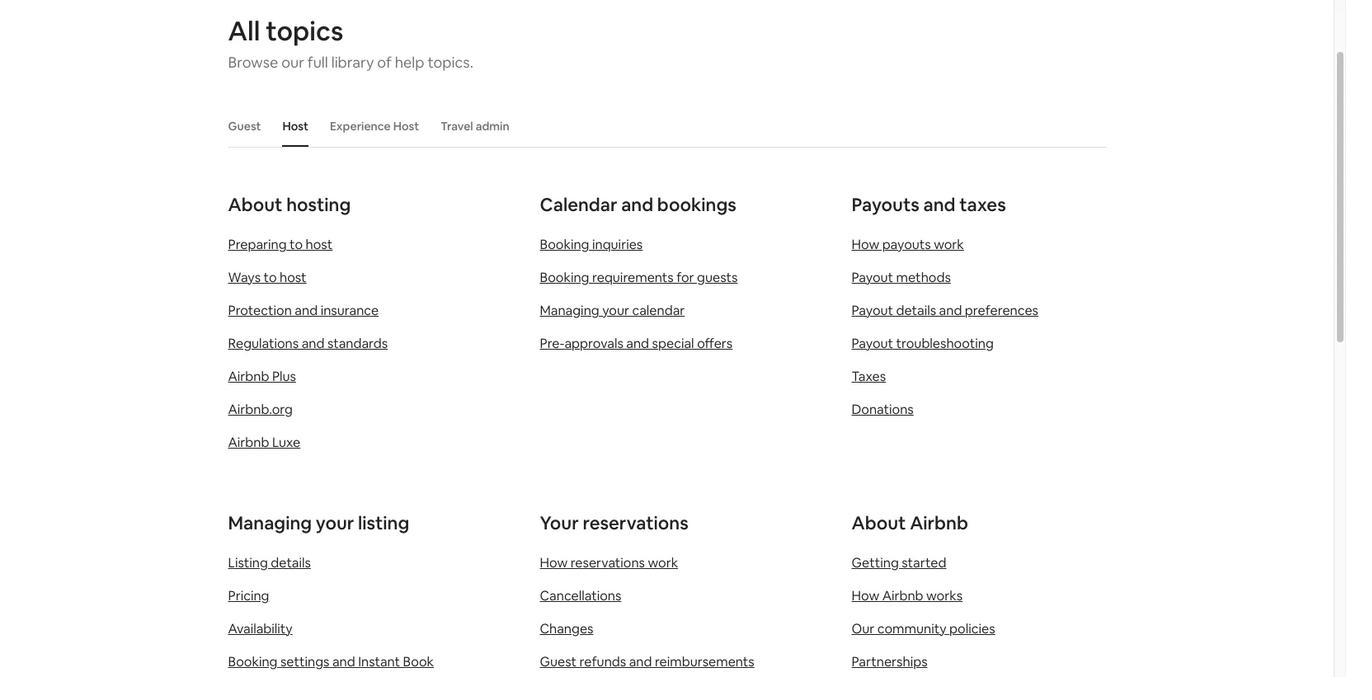 Task type: describe. For each thing, give the bounding box(es) containing it.
donations
[[852, 401, 914, 418]]

to for preparing
[[290, 236, 303, 253]]

standards
[[327, 335, 388, 352]]

guest for guest
[[228, 119, 261, 134]]

booking requirements for guests link
[[540, 269, 738, 286]]

our community policies
[[852, 620, 995, 638]]

ways
[[228, 269, 261, 286]]

our
[[282, 53, 304, 72]]

booking inquiries
[[540, 236, 643, 253]]

how reservations work
[[540, 554, 678, 572]]

reservations for how
[[571, 554, 645, 572]]

troubleshooting
[[896, 335, 994, 352]]

plus
[[272, 368, 296, 385]]

host for preparing to host
[[306, 236, 333, 253]]

reservations for your
[[583, 512, 689, 535]]

getting started link
[[852, 554, 947, 572]]

help
[[395, 53, 424, 72]]

airbnb plus
[[228, 368, 296, 385]]

guest button
[[220, 111, 269, 142]]

airbnb plus link
[[228, 368, 296, 385]]

payouts
[[882, 236, 931, 253]]

all topics browse our full library of help topics.
[[228, 14, 473, 72]]

travel
[[441, 119, 473, 134]]

how for your
[[540, 554, 568, 572]]

guest for guest refunds and reimbursements
[[540, 653, 577, 671]]

taxes link
[[852, 368, 886, 385]]

luxe
[[272, 434, 301, 451]]

pricing
[[228, 587, 269, 605]]

managing for managing your listing
[[228, 512, 312, 535]]

topics.
[[428, 53, 473, 72]]

your for listing
[[316, 512, 354, 535]]

payout methods
[[852, 269, 951, 286]]

about for about hosting
[[228, 193, 283, 216]]

cancellations link
[[540, 587, 622, 605]]

listing details
[[228, 554, 311, 572]]

experience host
[[330, 119, 419, 134]]

calendar
[[540, 193, 618, 216]]

reimbursements
[[655, 653, 755, 671]]

payout troubleshooting
[[852, 335, 994, 352]]

our
[[852, 620, 875, 638]]

airbnb down "airbnb.org" link
[[228, 434, 269, 451]]

guest refunds and reimbursements link
[[540, 653, 755, 671]]

guest refunds and reimbursements
[[540, 653, 755, 671]]

pre-approvals and special offers link
[[540, 335, 733, 352]]

payout details and preferences link
[[852, 302, 1039, 319]]

managing your calendar link
[[540, 302, 685, 319]]

2 vertical spatial how
[[852, 587, 880, 605]]

airbnb.org
[[228, 401, 293, 418]]

refunds
[[580, 653, 626, 671]]

calendar
[[632, 302, 685, 319]]

instant
[[358, 653, 400, 671]]

methods
[[896, 269, 951, 286]]

how for payouts
[[852, 236, 880, 253]]

special
[[652, 335, 694, 352]]

booking settings and instant book link
[[228, 653, 434, 671]]

protection
[[228, 302, 292, 319]]

changes
[[540, 620, 594, 638]]

admin
[[476, 119, 510, 134]]

airbnb up "airbnb.org" link
[[228, 368, 269, 385]]

insurance
[[321, 302, 379, 319]]

listing
[[358, 512, 409, 535]]

hosting
[[286, 193, 351, 216]]

travel admin button
[[432, 111, 518, 142]]

offers
[[697, 335, 733, 352]]

topics
[[266, 14, 344, 48]]

experience host button
[[322, 111, 427, 142]]

booking for booking settings and instant book
[[228, 653, 278, 671]]

travel admin
[[441, 119, 510, 134]]

calendar and bookings
[[540, 193, 737, 216]]

payout details and preferences
[[852, 302, 1039, 319]]

managing your listing
[[228, 512, 409, 535]]

requirements
[[592, 269, 674, 286]]

work for and
[[934, 236, 964, 253]]

settings
[[280, 653, 330, 671]]

payout methods link
[[852, 269, 951, 286]]

airbnb down getting started link
[[882, 587, 924, 605]]

of
[[377, 53, 392, 72]]

library
[[331, 53, 374, 72]]



Task type: vqa. For each thing, say whether or not it's contained in the screenshot.


Task type: locate. For each thing, give the bounding box(es) containing it.
2 payout from the top
[[852, 302, 894, 319]]

approvals
[[565, 335, 624, 352]]

0 vertical spatial your
[[602, 302, 629, 319]]

details for listing
[[271, 554, 311, 572]]

0 horizontal spatial guest
[[228, 119, 261, 134]]

1 horizontal spatial to
[[290, 236, 303, 253]]

booking for booking requirements for guests
[[540, 269, 589, 286]]

1 vertical spatial managing
[[228, 512, 312, 535]]

payout for payout methods
[[852, 269, 894, 286]]

host inside host button
[[283, 119, 308, 134]]

inquiries
[[592, 236, 643, 253]]

1 payout from the top
[[852, 269, 894, 286]]

regulations and standards
[[228, 335, 388, 352]]

1 vertical spatial guest
[[540, 653, 577, 671]]

airbnb
[[228, 368, 269, 385], [228, 434, 269, 451], [910, 512, 968, 535], [882, 587, 924, 605]]

reservations up how reservations work link at the bottom of the page
[[583, 512, 689, 535]]

all
[[228, 14, 260, 48]]

about up preparing
[[228, 193, 283, 216]]

your
[[540, 512, 579, 535]]

to right preparing
[[290, 236, 303, 253]]

about
[[228, 193, 283, 216], [852, 512, 906, 535]]

0 vertical spatial details
[[896, 302, 936, 319]]

bookings
[[657, 193, 737, 216]]

0 horizontal spatial your
[[316, 512, 354, 535]]

1 vertical spatial payout
[[852, 302, 894, 319]]

airbnb luxe link
[[228, 434, 301, 451]]

tab list
[[220, 106, 1106, 147]]

protection and insurance
[[228, 302, 379, 319]]

partnerships
[[852, 653, 928, 671]]

experience
[[330, 119, 391, 134]]

and left the instant
[[332, 653, 355, 671]]

1 vertical spatial how
[[540, 554, 568, 572]]

managing up listing details
[[228, 512, 312, 535]]

booking down calendar at the top left of page
[[540, 236, 589, 253]]

airbnb luxe
[[228, 434, 301, 451]]

0 vertical spatial host
[[306, 236, 333, 253]]

how up our
[[852, 587, 880, 605]]

0 vertical spatial reservations
[[583, 512, 689, 535]]

and down 'protection and insurance' link
[[302, 335, 325, 352]]

getting
[[852, 554, 899, 572]]

partnerships link
[[852, 653, 928, 671]]

pricing link
[[228, 587, 269, 605]]

community
[[878, 620, 947, 638]]

guest inside button
[[228, 119, 261, 134]]

1 horizontal spatial your
[[602, 302, 629, 319]]

booking
[[540, 236, 589, 253], [540, 269, 589, 286], [228, 653, 278, 671]]

how left payouts
[[852, 236, 880, 253]]

1 vertical spatial booking
[[540, 269, 589, 286]]

2 vertical spatial payout
[[852, 335, 894, 352]]

2 host from the left
[[393, 119, 419, 134]]

preparing
[[228, 236, 287, 253]]

cancellations
[[540, 587, 622, 605]]

for
[[677, 269, 694, 286]]

airbnb.org link
[[228, 401, 293, 418]]

1 vertical spatial host
[[280, 269, 307, 286]]

work
[[934, 236, 964, 253], [648, 554, 678, 572]]

to for ways
[[264, 269, 277, 286]]

0 vertical spatial booking
[[540, 236, 589, 253]]

pre-approvals and special offers
[[540, 335, 733, 352]]

regulations
[[228, 335, 299, 352]]

getting started
[[852, 554, 947, 572]]

booking for booking inquiries
[[540, 236, 589, 253]]

how airbnb works link
[[852, 587, 963, 605]]

changes link
[[540, 620, 594, 638]]

managing your calendar
[[540, 302, 685, 319]]

booking requirements for guests
[[540, 269, 738, 286]]

how
[[852, 236, 880, 253], [540, 554, 568, 572], [852, 587, 880, 605]]

protection and insurance link
[[228, 302, 379, 319]]

ways to host link
[[228, 269, 307, 286]]

to right ways
[[264, 269, 277, 286]]

1 horizontal spatial details
[[896, 302, 936, 319]]

details
[[896, 302, 936, 319], [271, 554, 311, 572]]

reservations down your reservations
[[571, 554, 645, 572]]

payout down payouts
[[852, 269, 894, 286]]

payout for payout troubleshooting
[[852, 335, 894, 352]]

preparing to host link
[[228, 236, 333, 253]]

how airbnb works
[[852, 587, 963, 605]]

0 horizontal spatial host
[[283, 119, 308, 134]]

full
[[308, 53, 328, 72]]

1 horizontal spatial about
[[852, 512, 906, 535]]

your down requirements
[[602, 302, 629, 319]]

0 vertical spatial about
[[228, 193, 283, 216]]

about airbnb
[[852, 512, 968, 535]]

1 horizontal spatial work
[[934, 236, 964, 253]]

ways to host
[[228, 269, 307, 286]]

0 horizontal spatial managing
[[228, 512, 312, 535]]

guest down changes link
[[540, 653, 577, 671]]

1 vertical spatial to
[[264, 269, 277, 286]]

2 vertical spatial booking
[[228, 653, 278, 671]]

3 payout from the top
[[852, 335, 894, 352]]

1 vertical spatial work
[[648, 554, 678, 572]]

about hosting
[[228, 193, 351, 216]]

donations link
[[852, 401, 914, 418]]

1 vertical spatial about
[[852, 512, 906, 535]]

and up troubleshooting
[[939, 302, 962, 319]]

how reservations work link
[[540, 554, 678, 572]]

host right experience in the left top of the page
[[393, 119, 419, 134]]

and up inquiries
[[621, 193, 654, 216]]

payout
[[852, 269, 894, 286], [852, 302, 894, 319], [852, 335, 894, 352]]

availability link
[[228, 620, 293, 638]]

tab list containing guest
[[220, 106, 1106, 147]]

reservations
[[583, 512, 689, 535], [571, 554, 645, 572]]

preferences
[[965, 302, 1039, 319]]

payout down the payout methods
[[852, 302, 894, 319]]

booking down availability link
[[228, 653, 278, 671]]

host for ways to host
[[280, 269, 307, 286]]

0 horizontal spatial to
[[264, 269, 277, 286]]

1 horizontal spatial host
[[393, 119, 419, 134]]

about for about airbnb
[[852, 512, 906, 535]]

details up payout troubleshooting in the right of the page
[[896, 302, 936, 319]]

0 vertical spatial payout
[[852, 269, 894, 286]]

started
[[902, 554, 947, 572]]

taxes
[[852, 368, 886, 385]]

your for calendar
[[602, 302, 629, 319]]

1 horizontal spatial managing
[[540, 302, 600, 319]]

0 horizontal spatial details
[[271, 554, 311, 572]]

host right the guest button
[[283, 119, 308, 134]]

and up regulations and standards at the left of page
[[295, 302, 318, 319]]

payout for payout details and preferences
[[852, 302, 894, 319]]

your left listing
[[316, 512, 354, 535]]

work for reservations
[[648, 554, 678, 572]]

how payouts work link
[[852, 236, 964, 253]]

availability
[[228, 620, 293, 638]]

0 vertical spatial to
[[290, 236, 303, 253]]

regulations and standards link
[[228, 335, 388, 352]]

managing for managing your calendar
[[540, 302, 600, 319]]

1 vertical spatial details
[[271, 554, 311, 572]]

details right the listing
[[271, 554, 311, 572]]

book
[[403, 653, 434, 671]]

0 horizontal spatial work
[[648, 554, 678, 572]]

managing
[[540, 302, 600, 319], [228, 512, 312, 535]]

guests
[[697, 269, 738, 286]]

0 vertical spatial managing
[[540, 302, 600, 319]]

booking down booking inquiries "link"
[[540, 269, 589, 286]]

and right refunds
[[629, 653, 652, 671]]

booking inquiries link
[[540, 236, 643, 253]]

guest left host button at the top of page
[[228, 119, 261, 134]]

works
[[927, 587, 963, 605]]

0 vertical spatial work
[[934, 236, 964, 253]]

0 vertical spatial how
[[852, 236, 880, 253]]

payout up taxes at right
[[852, 335, 894, 352]]

taxes
[[960, 193, 1006, 216]]

work up methods
[[934, 236, 964, 253]]

our community policies link
[[852, 620, 995, 638]]

1 vertical spatial your
[[316, 512, 354, 535]]

payout troubleshooting link
[[852, 335, 994, 352]]

details for payout
[[896, 302, 936, 319]]

managing up pre-
[[540, 302, 600, 319]]

policies
[[950, 620, 995, 638]]

and left special
[[626, 335, 649, 352]]

1 horizontal spatial guest
[[540, 653, 577, 671]]

1 host from the left
[[283, 119, 308, 134]]

how down the your
[[540, 554, 568, 572]]

your reservations
[[540, 512, 689, 535]]

and left taxes
[[924, 193, 956, 216]]

0 vertical spatial guest
[[228, 119, 261, 134]]

to
[[290, 236, 303, 253], [264, 269, 277, 286]]

booking settings and instant book
[[228, 653, 434, 671]]

about up getting
[[852, 512, 906, 535]]

listing
[[228, 554, 268, 572]]

host inside experience host button
[[393, 119, 419, 134]]

1 vertical spatial reservations
[[571, 554, 645, 572]]

host up 'protection and insurance' link
[[280, 269, 307, 286]]

your
[[602, 302, 629, 319], [316, 512, 354, 535]]

0 horizontal spatial about
[[228, 193, 283, 216]]

work down your reservations
[[648, 554, 678, 572]]

host down hosting
[[306, 236, 333, 253]]

pre-
[[540, 335, 565, 352]]

host button
[[274, 111, 317, 142]]

airbnb up started
[[910, 512, 968, 535]]



